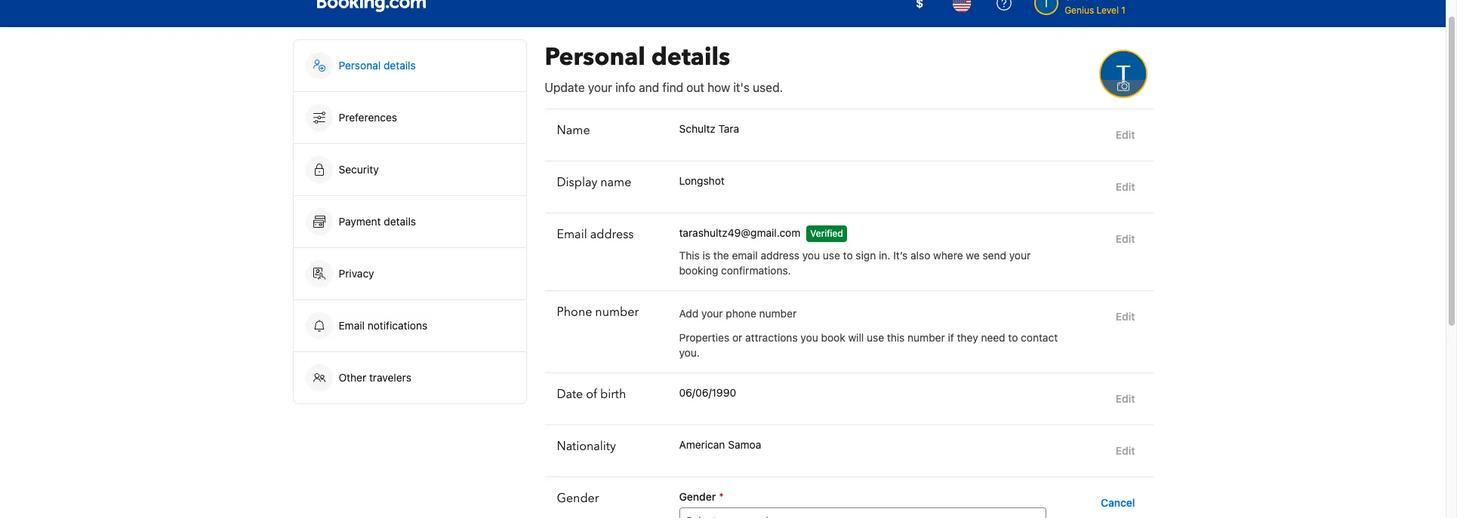 Task type: vqa. For each thing, say whether or not it's contained in the screenshot.


Task type: describe. For each thing, give the bounding box(es) containing it.
this
[[679, 249, 700, 262]]

cancel button
[[1095, 490, 1142, 517]]

personal details update your info and find out how it's used.
[[545, 41, 783, 94]]

this
[[887, 332, 905, 344]]

tara
[[719, 122, 740, 135]]

american
[[679, 439, 725, 452]]

book
[[821, 332, 846, 344]]

details for personal details
[[384, 59, 416, 72]]

is
[[703, 249, 711, 262]]

you inside properties or attractions you book will use this number if they need to contact you.
[[801, 332, 819, 344]]

genius level 1
[[1065, 5, 1126, 16]]

0 horizontal spatial address
[[590, 227, 634, 243]]

samoa
[[728, 439, 762, 452]]

you inside this is the email address you use to sign in. it's also where we send your booking confirmations.
[[803, 249, 820, 262]]

preferences link
[[293, 92, 526, 144]]

payment details link
[[293, 196, 526, 248]]

schultz
[[679, 122, 716, 135]]

name
[[601, 174, 632, 191]]

name
[[557, 122, 590, 139]]

your inside personal details update your info and find out how it's used.
[[588, 81, 612, 94]]

how
[[708, 81, 730, 94]]

verified
[[811, 228, 844, 239]]

add your phone number
[[679, 307, 797, 320]]

sign
[[856, 249, 876, 262]]

6 edit button from the top
[[1110, 438, 1142, 465]]

1 edit button from the top
[[1110, 122, 1142, 149]]

payment
[[339, 215, 381, 228]]

gender *
[[679, 491, 724, 504]]

it's
[[734, 81, 750, 94]]

we
[[966, 249, 980, 262]]

if
[[948, 332, 954, 344]]

personal for personal details update your info and find out how it's used.
[[545, 41, 646, 74]]

email address
[[557, 227, 634, 243]]

american samoa
[[679, 439, 762, 452]]

attractions
[[746, 332, 798, 344]]

cancel
[[1101, 497, 1136, 510]]

genius level 1 button
[[1029, 0, 1136, 20]]

nationality
[[557, 439, 616, 455]]

privacy link
[[293, 248, 526, 300]]

details for payment details
[[384, 215, 416, 228]]

edit for number
[[1116, 310, 1136, 323]]

to inside properties or attractions you book will use this number if they need to contact you.
[[1009, 332, 1018, 344]]

email for email notifications
[[339, 319, 365, 332]]

other
[[339, 372, 366, 384]]

add
[[679, 307, 699, 320]]

gender for gender *
[[679, 491, 716, 504]]

privacy
[[339, 267, 374, 280]]

email for email address
[[557, 227, 587, 243]]

phone
[[726, 307, 757, 320]]

edit button for number
[[1110, 304, 1142, 331]]

booking
[[679, 264, 719, 277]]

edit button for of
[[1110, 386, 1142, 413]]

gender for gender
[[557, 491, 599, 508]]

level
[[1097, 5, 1119, 16]]

2 vertical spatial your
[[702, 307, 723, 320]]

you.
[[679, 347, 700, 360]]

they
[[957, 332, 979, 344]]

in.
[[879, 249, 891, 262]]

personal details link
[[293, 40, 526, 91]]

travelers
[[369, 372, 412, 384]]

properties or attractions you book will use this number if they need to contact you.
[[679, 332, 1058, 360]]

email notifications link
[[293, 301, 526, 352]]

schultz tara
[[679, 122, 740, 135]]

email notifications
[[339, 319, 428, 332]]

edit for name
[[1116, 181, 1136, 193]]

date of birth
[[557, 387, 626, 403]]

display
[[557, 174, 598, 191]]

phone number
[[557, 304, 639, 321]]

personal for personal details
[[339, 59, 381, 72]]

other travelers link
[[293, 353, 526, 404]]

use for email address
[[823, 249, 841, 262]]

this is the email address you use to sign in. it's also where we send your booking confirmations.
[[679, 249, 1031, 277]]

0 horizontal spatial number
[[595, 304, 639, 321]]

confirmations.
[[721, 264, 791, 277]]

of
[[586, 387, 598, 403]]

need
[[981, 332, 1006, 344]]

use for phone number
[[867, 332, 885, 344]]

used.
[[753, 81, 783, 94]]

out
[[687, 81, 705, 94]]

birth
[[601, 387, 626, 403]]

edit for of
[[1116, 393, 1136, 406]]



Task type: locate. For each thing, give the bounding box(es) containing it.
1 horizontal spatial address
[[761, 249, 800, 262]]

0 horizontal spatial email
[[339, 319, 365, 332]]

gender left *
[[679, 491, 716, 504]]

address inside this is the email address you use to sign in. it's also where we send your booking confirmations.
[[761, 249, 800, 262]]

0 horizontal spatial gender
[[557, 491, 599, 508]]

0 vertical spatial use
[[823, 249, 841, 262]]

properties
[[679, 332, 730, 344]]

2 horizontal spatial your
[[1010, 249, 1031, 262]]

security
[[339, 163, 379, 176]]

number inside properties or attractions you book will use this number if they need to contact you.
[[908, 332, 945, 344]]

other travelers
[[339, 372, 412, 384]]

1 horizontal spatial use
[[867, 332, 885, 344]]

1 gender from the left
[[557, 491, 599, 508]]

edit for address
[[1116, 233, 1136, 245]]

0 vertical spatial you
[[803, 249, 820, 262]]

3 edit button from the top
[[1110, 226, 1142, 253]]

address up confirmations.
[[761, 249, 800, 262]]

edit button for name
[[1110, 174, 1142, 201]]

0 horizontal spatial to
[[843, 249, 853, 262]]

1 vertical spatial your
[[1010, 249, 1031, 262]]

details up 'out' on the top
[[652, 41, 730, 74]]

edit button for address
[[1110, 226, 1142, 253]]

email
[[557, 227, 587, 243], [339, 319, 365, 332]]

email down display
[[557, 227, 587, 243]]

1 horizontal spatial number
[[760, 307, 797, 320]]

0 vertical spatial address
[[590, 227, 634, 243]]

your inside this is the email address you use to sign in. it's also where we send your booking confirmations.
[[1010, 249, 1031, 262]]

update
[[545, 81, 585, 94]]

preferences
[[339, 111, 397, 124]]

number up attractions
[[760, 307, 797, 320]]

06/06/1990
[[679, 387, 737, 400]]

to
[[843, 249, 853, 262], [1009, 332, 1018, 344]]

0 horizontal spatial your
[[588, 81, 612, 94]]

edit
[[1116, 128, 1136, 141], [1116, 181, 1136, 193], [1116, 233, 1136, 245], [1116, 310, 1136, 323], [1116, 393, 1136, 406], [1116, 445, 1136, 458]]

use right "will"
[[867, 332, 885, 344]]

4 edit from the top
[[1116, 310, 1136, 323]]

4 edit button from the top
[[1110, 304, 1142, 331]]

to left sign
[[843, 249, 853, 262]]

1 horizontal spatial your
[[702, 307, 723, 320]]

date
[[557, 387, 583, 403]]

or
[[733, 332, 743, 344]]

you left "book"
[[801, 332, 819, 344]]

details inside personal details update your info and find out how it's used.
[[652, 41, 730, 74]]

security link
[[293, 144, 526, 196]]

number left if
[[908, 332, 945, 344]]

1 edit from the top
[[1116, 128, 1136, 141]]

use inside this is the email address you use to sign in. it's also where we send your booking confirmations.
[[823, 249, 841, 262]]

5 edit from the top
[[1116, 393, 1136, 406]]

to right the need
[[1009, 332, 1018, 344]]

also
[[911, 249, 931, 262]]

notifications
[[368, 319, 428, 332]]

payment details
[[339, 215, 419, 228]]

your left "info"
[[588, 81, 612, 94]]

you
[[803, 249, 820, 262], [801, 332, 819, 344]]

1 vertical spatial email
[[339, 319, 365, 332]]

details inside 'link'
[[384, 59, 416, 72]]

email left the notifications
[[339, 319, 365, 332]]

send
[[983, 249, 1007, 262]]

it's
[[894, 249, 908, 262]]

longshot
[[679, 174, 725, 187]]

3 edit from the top
[[1116, 233, 1136, 245]]

phone
[[557, 304, 592, 321]]

0 horizontal spatial use
[[823, 249, 841, 262]]

1 vertical spatial address
[[761, 249, 800, 262]]

address down 'name'
[[590, 227, 634, 243]]

personal up the update
[[545, 41, 646, 74]]

personal
[[545, 41, 646, 74], [339, 59, 381, 72]]

use inside properties or attractions you book will use this number if they need to contact you.
[[867, 332, 885, 344]]

where
[[934, 249, 963, 262]]

to inside this is the email address you use to sign in. it's also where we send your booking confirmations.
[[843, 249, 853, 262]]

2 edit button from the top
[[1110, 174, 1142, 201]]

1 vertical spatial to
[[1009, 332, 1018, 344]]

2 gender from the left
[[679, 491, 716, 504]]

1 vertical spatial you
[[801, 332, 819, 344]]

your
[[588, 81, 612, 94], [1010, 249, 1031, 262], [702, 307, 723, 320]]

0 vertical spatial email
[[557, 227, 587, 243]]

1 horizontal spatial personal
[[545, 41, 646, 74]]

personal details
[[339, 59, 416, 72]]

address
[[590, 227, 634, 243], [761, 249, 800, 262]]

1 horizontal spatial to
[[1009, 332, 1018, 344]]

details up preferences link
[[384, 59, 416, 72]]

the
[[714, 249, 729, 262]]

1 horizontal spatial email
[[557, 227, 587, 243]]

2 horizontal spatial number
[[908, 332, 945, 344]]

display name
[[557, 174, 632, 191]]

info
[[616, 81, 636, 94]]

tarashultz49@gmail.com
[[679, 227, 801, 239]]

you down verified
[[803, 249, 820, 262]]

personal up preferences
[[339, 59, 381, 72]]

will
[[849, 332, 864, 344]]

1
[[1122, 5, 1126, 16]]

find
[[663, 81, 684, 94]]

0 vertical spatial to
[[843, 249, 853, 262]]

and
[[639, 81, 660, 94]]

2 edit from the top
[[1116, 181, 1136, 193]]

number right "phone"
[[595, 304, 639, 321]]

details
[[652, 41, 730, 74], [384, 59, 416, 72], [384, 215, 416, 228]]

your right send
[[1010, 249, 1031, 262]]

gender down nationality
[[557, 491, 599, 508]]

0 vertical spatial your
[[588, 81, 612, 94]]

personal inside 'link'
[[339, 59, 381, 72]]

details for personal details update your info and find out how it's used.
[[652, 41, 730, 74]]

details right payment
[[384, 215, 416, 228]]

your right add
[[702, 307, 723, 320]]

1 horizontal spatial gender
[[679, 491, 716, 504]]

6 edit from the top
[[1116, 445, 1136, 458]]

*
[[719, 491, 724, 504]]

edit button
[[1110, 122, 1142, 149], [1110, 174, 1142, 201], [1110, 226, 1142, 253], [1110, 304, 1142, 331], [1110, 386, 1142, 413], [1110, 438, 1142, 465]]

gender
[[557, 491, 599, 508], [679, 491, 716, 504]]

5 edit button from the top
[[1110, 386, 1142, 413]]

email
[[732, 249, 758, 262]]

0 horizontal spatial personal
[[339, 59, 381, 72]]

number
[[595, 304, 639, 321], [760, 307, 797, 320], [908, 332, 945, 344]]

use
[[823, 249, 841, 262], [867, 332, 885, 344]]

1 vertical spatial use
[[867, 332, 885, 344]]

use down verified
[[823, 249, 841, 262]]

contact
[[1021, 332, 1058, 344]]

personal inside personal details update your info and find out how it's used.
[[545, 41, 646, 74]]

genius
[[1065, 5, 1095, 16]]



